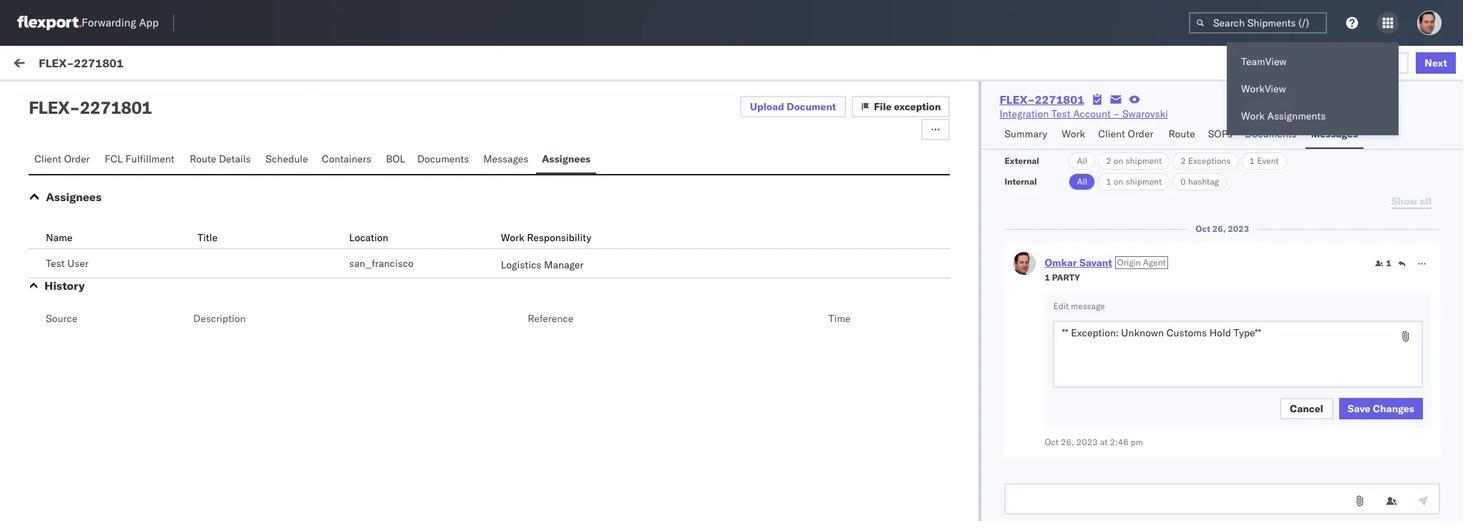 Task type: vqa. For each thing, say whether or not it's contained in the screenshot.
the Route
yes



Task type: locate. For each thing, give the bounding box(es) containing it.
1 horizontal spatial documents
[[1245, 127, 1297, 140]]

0 vertical spatial order
[[1128, 127, 1154, 140]]

route button
[[1163, 121, 1202, 149]]

app
[[139, 16, 159, 30]]

omkar
[[69, 137, 100, 150], [69, 206, 100, 218], [1045, 256, 1077, 269], [69, 274, 100, 287]]

1 vertical spatial test
[[46, 257, 65, 270]]

1 vertical spatial shipment
[[1126, 176, 1162, 187]]

0 horizontal spatial route
[[190, 152, 216, 165]]

internal inside button
[[96, 91, 131, 104]]

0 vertical spatial flex- 458574
[[1131, 151, 1199, 163]]

0 vertical spatial internal
[[96, 91, 131, 104]]

1 vertical spatial 458574
[[1161, 219, 1199, 232]]

1 horizontal spatial work
[[1164, 124, 1183, 135]]

route inside route details button
[[190, 152, 216, 165]]

save
[[1348, 402, 1370, 415]]

2:46
[[1110, 437, 1129, 447]]

0 vertical spatial client
[[1098, 127, 1125, 140]]

0 vertical spatial 2023,
[[530, 151, 558, 163]]

oct for oct 26, 2023, 4:22 pm pdt
[[493, 219, 510, 232]]

save changes button
[[1339, 398, 1423, 419]]

0 vertical spatial all
[[1077, 155, 1087, 166]]

1 horizontal spatial exception
[[1284, 56, 1331, 69]]

flex- 1854269
[[1131, 287, 1205, 300]]

1 inside button
[[1386, 258, 1392, 268]]

flex- right '2:46'
[[1131, 437, 1161, 450]]

1 vertical spatial all button
[[1069, 173, 1095, 190]]

work for related
[[1164, 124, 1183, 135]]

user
[[67, 257, 89, 270]]

1 vertical spatial omkar savant
[[69, 206, 133, 218]]

1 horizontal spatial 2
[[1180, 155, 1186, 166]]

bol
[[386, 152, 405, 165]]

shipment up 1 on shipment
[[1126, 155, 1162, 166]]

san_francisco
[[349, 257, 414, 270]]

26, down hashtag
[[1212, 223, 1226, 234]]

1 on from the top
[[1114, 155, 1123, 166]]

1 vertical spatial external
[[1005, 155, 1039, 166]]

0 vertical spatial on
[[1114, 155, 1123, 166]]

client order down swarovski
[[1098, 127, 1154, 140]]

assignees inside button
[[542, 152, 591, 165]]

document
[[787, 100, 836, 113]]

pm right 4:22
[[585, 219, 600, 232]]

2 vertical spatial omkar savant
[[69, 274, 133, 287]]

3 omkar savant from the top
[[69, 274, 133, 287]]

flex- 458574
[[1131, 151, 1199, 163], [1131, 219, 1199, 232]]

0 horizontal spatial assignees
[[46, 190, 102, 204]]

client down "flex"
[[34, 152, 61, 165]]

work down integration test account - swarovski on the top right
[[1062, 127, 1085, 140]]

1 pm from the top
[[585, 151, 600, 163]]

0 vertical spatial route
[[1169, 127, 1195, 140]]

flex- 458574 down route button
[[1131, 151, 1199, 163]]

2023, for 4:23
[[530, 151, 558, 163]]

1 horizontal spatial client order button
[[1092, 121, 1163, 149]]

1 horizontal spatial test
[[1052, 107, 1071, 120]]

test left "user"
[[46, 257, 65, 270]]

0 vertical spatial pdt
[[603, 151, 621, 163]]

flex- up integration
[[1000, 92, 1035, 107]]

work up the external (3)
[[41, 55, 78, 75]]

file exception
[[1264, 56, 1331, 69], [874, 100, 941, 113]]

teamview link
[[1227, 48, 1399, 75]]

0 horizontal spatial assignees button
[[46, 190, 102, 204]]

messages left 4:23
[[483, 152, 528, 165]]

route for route
[[1169, 127, 1195, 140]]

work for work button
[[1062, 127, 1085, 140]]

work up logistics
[[501, 231, 524, 244]]

0 horizontal spatial documents
[[417, 152, 469, 165]]

pdt for oct 26, 2023, 4:22 pm pdt
[[603, 219, 621, 232]]

** Exception: Unknown Customs Hold Type** text field
[[1053, 321, 1423, 388]]

458574
[[1161, 151, 1199, 163], [1161, 219, 1199, 232]]

1 all from the top
[[1077, 155, 1087, 166]]

2 omkar savant from the top
[[69, 206, 133, 218]]

1 horizontal spatial -
[[1113, 107, 1120, 120]]

client order button up 2 on shipment
[[1092, 121, 1163, 149]]

my work
[[14, 55, 78, 75]]

cancel
[[1290, 402, 1323, 415]]

assignees
[[542, 152, 591, 165], [46, 190, 102, 204]]

1 horizontal spatial client
[[1098, 127, 1125, 140]]

1 omkar savant from the top
[[69, 137, 133, 150]]

2271801 down import
[[80, 97, 152, 118]]

0 vertical spatial pm
[[585, 151, 600, 163]]

documents button up event
[[1239, 121, 1305, 149]]

0 horizontal spatial internal
[[96, 91, 131, 104]]

0 vertical spatial 2023
[[1228, 223, 1249, 234]]

1 party button
[[1045, 271, 1080, 283]]

2023, left 4:23
[[530, 151, 558, 163]]

client down account
[[1098, 127, 1125, 140]]

documents button right the bol
[[412, 146, 478, 174]]

omkar savant down "user"
[[69, 274, 133, 287]]

2271801 down forwarding
[[74, 55, 124, 70]]

all
[[1077, 155, 1087, 166], [1077, 176, 1087, 187]]

pdt
[[603, 151, 621, 163], [603, 219, 621, 232]]

shipment
[[1126, 155, 1162, 166], [1126, 176, 1162, 187]]

0 vertical spatial all button
[[1069, 152, 1095, 170]]

None text field
[[1005, 483, 1440, 515]]

origin
[[1117, 257, 1141, 268]]

1 all button from the top
[[1069, 152, 1095, 170]]

1 horizontal spatial assignees
[[542, 152, 591, 165]]

0 horizontal spatial 2023
[[1076, 437, 1098, 447]]

flex-2271801 up integration
[[1000, 92, 1085, 107]]

1 458574 from the top
[[1161, 151, 1199, 163]]

0 horizontal spatial file
[[874, 100, 892, 113]]

documents down work assignments
[[1245, 127, 1297, 140]]

fcl fulfillment button
[[99, 146, 184, 174]]

1 vertical spatial file exception
[[874, 100, 941, 113]]

2271801 up integration test account - swarovski on the top right
[[1035, 92, 1085, 107]]

0 vertical spatial omkar savant
[[69, 137, 133, 150]]

1 vertical spatial 2023,
[[530, 219, 558, 232]]

0 vertical spatial file exception
[[1264, 56, 1331, 69]]

oct left 4:23
[[493, 151, 510, 163]]

1 horizontal spatial file exception
[[1264, 56, 1331, 69]]

3 resize handle column header from the left
[[1108, 120, 1125, 521]]

exception
[[1284, 56, 1331, 69], [894, 100, 941, 113]]

1 vertical spatial messages
[[483, 152, 528, 165]]

route for route details
[[190, 152, 216, 165]]

savant down fcl
[[102, 206, 133, 218]]

1 vertical spatial 2023
[[1076, 437, 1098, 447]]

2 on from the top
[[1114, 176, 1123, 187]]

26, left at
[[1061, 437, 1074, 447]]

flex- inside flex- button
[[1131, 437, 1161, 450]]

1 2023, from the top
[[530, 151, 558, 163]]

0 vertical spatial messages
[[1311, 127, 1358, 140]]

2023, left 4:22
[[530, 219, 558, 232]]

client order button left fcl
[[29, 146, 99, 174]]

1 vertical spatial flex-2271801
[[1000, 92, 1085, 107]]

2 flex- 458574 from the top
[[1131, 219, 1199, 232]]

1 vertical spatial internal
[[1005, 176, 1037, 187]]

2 resize handle column header from the left
[[789, 120, 806, 521]]

26, up logistics
[[512, 219, 528, 232]]

external left (3)
[[23, 91, 61, 104]]

client
[[1098, 127, 1125, 140], [34, 152, 61, 165]]

order down swarovski
[[1128, 127, 1154, 140]]

route right related
[[1169, 127, 1195, 140]]

flex-
[[39, 55, 74, 70], [1000, 92, 1035, 107], [1131, 151, 1161, 163], [1131, 219, 1161, 232], [1131, 287, 1161, 300], [1131, 437, 1161, 450]]

work down workview on the top of the page
[[1241, 110, 1265, 122]]

omkar savant up the name at the left top
[[69, 206, 133, 218]]

next
[[1425, 56, 1447, 69]]

on up 1 on shipment
[[1114, 155, 1123, 166]]

flex- up agent
[[1131, 219, 1161, 232]]

fcl fulfillment
[[105, 152, 174, 165]]

1
[[1249, 155, 1255, 166], [1106, 176, 1111, 187], [1386, 258, 1392, 268], [1045, 272, 1050, 283]]

0
[[1180, 176, 1186, 187]]

omkar up comment
[[69, 137, 100, 150]]

client order
[[1098, 127, 1154, 140], [34, 152, 90, 165]]

1 horizontal spatial internal
[[1005, 176, 1037, 187]]

containers
[[322, 152, 371, 165]]

1 shipment from the top
[[1126, 155, 1162, 166]]

documents
[[1245, 127, 1297, 140], [417, 152, 469, 165]]

import
[[107, 59, 137, 72]]

pm right 4:23
[[585, 151, 600, 163]]

teamview
[[1241, 55, 1287, 68]]

title
[[197, 231, 218, 244]]

flex
[[29, 97, 69, 118]]

assignees up 4:22
[[542, 152, 591, 165]]

0 horizontal spatial exception
[[894, 100, 941, 113]]

458574 for oct 26, 2023, 4:22 pm pdt
[[1161, 219, 1199, 232]]

work inside button
[[1062, 127, 1085, 140]]

file exception button
[[1242, 52, 1340, 73], [1242, 52, 1340, 73], [852, 96, 950, 117], [852, 96, 950, 117]]

flexport. image
[[17, 16, 82, 30]]

oct 26, 2023, 4:23 pm pdt
[[493, 151, 621, 163]]

client order left fcl
[[34, 152, 90, 165]]

assignees down comment
[[46, 190, 102, 204]]

pdt right 4:22
[[603, 219, 621, 232]]

1 flex- 458574 from the top
[[1131, 151, 1199, 163]]

route left details
[[190, 152, 216, 165]]

oct left at
[[1045, 437, 1059, 447]]

2 pdt from the top
[[603, 219, 621, 232]]

1 2 from the left
[[1106, 155, 1111, 166]]

2 2 from the left
[[1180, 155, 1186, 166]]

assignees button up 4:22
[[536, 146, 596, 174]]

at
[[1100, 437, 1108, 447]]

1 vertical spatial assignees
[[46, 190, 102, 204]]

messages for the rightmost messages button
[[1311, 127, 1358, 140]]

458574 for oct 26, 2023, 4:23 pm pdt
[[1161, 151, 1199, 163]]

2 up 1 on shipment
[[1106, 155, 1111, 166]]

messages button down workview link
[[1305, 121, 1364, 149]]

order left fcl
[[64, 152, 90, 165]]

1 horizontal spatial client order
[[1098, 127, 1154, 140]]

2 all from the top
[[1077, 176, 1087, 187]]

oct
[[493, 151, 510, 163], [493, 219, 510, 232], [1196, 223, 1210, 234], [1045, 437, 1059, 447]]

1 horizontal spatial assignees button
[[536, 146, 596, 174]]

0 vertical spatial shipment
[[1126, 155, 1162, 166]]

0 horizontal spatial work
[[41, 55, 78, 75]]

1 vertical spatial exception
[[894, 100, 941, 113]]

1 horizontal spatial route
[[1169, 127, 1195, 140]]

1 vertical spatial file
[[874, 100, 892, 113]]

0 vertical spatial assignees button
[[536, 146, 596, 174]]

on
[[1114, 155, 1123, 166], [1114, 176, 1123, 187]]

1 vertical spatial documents
[[417, 152, 469, 165]]

on for 2
[[1114, 155, 1123, 166]]

sops button
[[1202, 121, 1239, 149]]

1 vertical spatial all
[[1077, 176, 1087, 187]]

documents right bol button
[[417, 152, 469, 165]]

logistics
[[501, 258, 541, 271]]

1 horizontal spatial order
[[1128, 127, 1154, 140]]

savant up fcl
[[102, 137, 133, 150]]

work for my
[[41, 55, 78, 75]]

0 vertical spatial work
[[41, 55, 78, 75]]

import work button
[[102, 46, 169, 84]]

logistics manager
[[501, 258, 584, 271]]

1 horizontal spatial file
[[1264, 56, 1282, 69]]

work for work assignments
[[1241, 110, 1265, 122]]

0 vertical spatial client order
[[1098, 127, 1154, 140]]

2023 for oct 26, 2023
[[1228, 223, 1249, 234]]

shipment for 2 on shipment
[[1126, 155, 1162, 166]]

2 for 2 exceptions
[[1180, 155, 1186, 166]]

schedule button
[[260, 146, 316, 174]]

1 horizontal spatial messages button
[[1305, 121, 1364, 149]]

2 up 0
[[1180, 155, 1186, 166]]

test down flex-2271801 link
[[1052, 107, 1071, 120]]

1 vertical spatial assignees button
[[46, 190, 102, 204]]

work
[[41, 55, 78, 75], [1164, 124, 1183, 135]]

internal left the '(0)'
[[96, 91, 131, 104]]

work right related
[[1164, 124, 1183, 135]]

1 vertical spatial pdt
[[603, 219, 621, 232]]

1 vertical spatial pm
[[585, 219, 600, 232]]

0 horizontal spatial messages
[[483, 152, 528, 165]]

0 horizontal spatial client
[[34, 152, 61, 165]]

flex- 458574 up agent
[[1131, 219, 1199, 232]]

client order button
[[1092, 121, 1163, 149], [29, 146, 99, 174]]

1 vertical spatial flex- 458574
[[1131, 219, 1199, 232]]

work right import
[[140, 59, 163, 72]]

omkar savant
[[69, 137, 133, 150], [69, 206, 133, 218], [69, 274, 133, 287]]

related
[[1132, 124, 1162, 135]]

4:23
[[561, 151, 583, 163]]

0 vertical spatial test
[[1052, 107, 1071, 120]]

1 vertical spatial client order
[[34, 152, 90, 165]]

0 horizontal spatial order
[[64, 152, 90, 165]]

all button for 2
[[1069, 152, 1095, 170]]

0 horizontal spatial 2
[[1106, 155, 1111, 166]]

oct up logistics
[[493, 219, 510, 232]]

work for work responsibility
[[501, 231, 524, 244]]

party
[[1052, 272, 1080, 283]]

1 vertical spatial route
[[190, 152, 216, 165]]

pm for 4:22
[[585, 219, 600, 232]]

flex- up 1 on shipment
[[1131, 151, 1161, 163]]

flex-2271801 up (3)
[[39, 55, 124, 70]]

flex- right my
[[39, 55, 74, 70]]

flex- 458574 for oct 26, 2023, 4:22 pm pdt
[[1131, 219, 1199, 232]]

1 vertical spatial work
[[1164, 124, 1183, 135]]

internal down 'summary' button
[[1005, 176, 1037, 187]]

458574 down route button
[[1161, 151, 1199, 163]]

file right document
[[874, 100, 892, 113]]

0 horizontal spatial external
[[23, 91, 61, 104]]

source
[[46, 312, 77, 325]]

0 vertical spatial 458574
[[1161, 151, 1199, 163]]

shipment down 2 on shipment
[[1126, 176, 1162, 187]]

2 for 2 on shipment
[[1106, 155, 1111, 166]]

2 shipment from the top
[[1126, 176, 1162, 187]]

1 event
[[1249, 155, 1279, 166]]

1 horizontal spatial 2023
[[1228, 223, 1249, 234]]

1 pdt from the top
[[603, 151, 621, 163]]

time
[[829, 312, 851, 325]]

(0)
[[134, 91, 152, 104]]

messages
[[1311, 127, 1358, 140], [483, 152, 528, 165]]

1 horizontal spatial messages
[[1311, 127, 1358, 140]]

integration test account - swarovski link
[[1000, 107, 1168, 121]]

messages down assignments on the top of the page
[[1311, 127, 1358, 140]]

message
[[1071, 301, 1105, 311]]

2 458574 from the top
[[1161, 219, 1199, 232]]

0 vertical spatial external
[[23, 91, 61, 104]]

external down 'summary' button
[[1005, 155, 1039, 166]]

file up workview on the top of the page
[[1264, 56, 1282, 69]]

pm
[[585, 151, 600, 163], [585, 219, 600, 232]]

account
[[1073, 107, 1111, 120]]

1 horizontal spatial external
[[1005, 155, 1039, 166]]

0 vertical spatial assignees
[[542, 152, 591, 165]]

1 vertical spatial on
[[1114, 176, 1123, 187]]

2 2023, from the top
[[530, 219, 558, 232]]

on down 2 on shipment
[[1114, 176, 1123, 187]]

order
[[1128, 127, 1154, 140], [64, 152, 90, 165]]

1 vertical spatial order
[[64, 152, 90, 165]]

2 on shipment
[[1106, 155, 1162, 166]]

0 horizontal spatial flex-2271801
[[39, 55, 124, 70]]

1 for 1 event
[[1249, 155, 1255, 166]]

pdt right 4:23
[[603, 151, 621, 163]]

assignees button down comment
[[46, 190, 102, 204]]

resize handle column header
[[470, 120, 487, 521], [789, 120, 806, 521], [1108, 120, 1125, 521], [1427, 120, 1444, 521]]

0 hashtag
[[1180, 176, 1219, 187]]

messages button left 4:23
[[478, 146, 536, 174]]

shipment for 1 on shipment
[[1126, 176, 1162, 187]]

external
[[23, 91, 61, 104], [1005, 155, 1039, 166]]

1 inside button
[[1045, 272, 1050, 283]]

2 pm from the top
[[585, 219, 600, 232]]

flex-2271801 link
[[1000, 92, 1085, 107]]

external inside button
[[23, 91, 61, 104]]

omkar savant up fcl
[[69, 137, 133, 150]]

1 for 1 party
[[1045, 272, 1050, 283]]

26, for oct 26, 2023, 4:22 pm pdt
[[512, 219, 528, 232]]

route inside route button
[[1169, 127, 1195, 140]]

0 horizontal spatial messages button
[[478, 146, 536, 174]]

oct down hashtag
[[1196, 223, 1210, 234]]

edit message
[[1053, 301, 1105, 311]]

route
[[1169, 127, 1195, 140], [190, 152, 216, 165]]

2 all button from the top
[[1069, 173, 1095, 190]]

oct for oct 26, 2023, 4:23 pm pdt
[[493, 151, 510, 163]]

pdt for oct 26, 2023, 4:23 pm pdt
[[603, 151, 621, 163]]

26, left 4:23
[[512, 151, 528, 163]]

458574 down 0
[[1161, 219, 1199, 232]]

0 horizontal spatial -
[[69, 97, 80, 118]]



Task type: describe. For each thing, give the bounding box(es) containing it.
external for external
[[1005, 155, 1039, 166]]

oct 26, 2023, 4:22 pm pdt
[[493, 219, 621, 232]]

description
[[193, 312, 246, 325]]

save changes
[[1348, 402, 1414, 415]]

0 horizontal spatial file exception
[[874, 100, 941, 113]]

26, for oct 26, 2023, 4:23 pm pdt
[[512, 151, 528, 163]]

internal for internal
[[1005, 176, 1037, 187]]

workview
[[1241, 82, 1286, 95]]

previous
[[1358, 56, 1399, 69]]

route details button
[[184, 146, 260, 174]]

2023, for 4:22
[[530, 219, 558, 232]]

event
[[1257, 155, 1279, 166]]

oct 26, 2023
[[1196, 223, 1249, 234]]

import work
[[107, 59, 163, 72]]

item/shipment
[[1185, 124, 1244, 135]]

flex - 2271801
[[29, 97, 152, 118]]

1 vertical spatial client
[[34, 152, 61, 165]]

1 party
[[1045, 272, 1080, 283]]

1 resize handle column header from the left
[[470, 120, 487, 521]]

messages for messages button to the left
[[483, 152, 528, 165]]

2023 for oct 26, 2023 at 2:46 pm
[[1076, 437, 1098, 447]]

agent
[[1143, 257, 1166, 268]]

savant up the party
[[1079, 256, 1112, 269]]

omkar savant for filing
[[69, 274, 133, 287]]

summary
[[1005, 127, 1047, 140]]

fulfillment
[[125, 152, 174, 165]]

omkar savant origin agent
[[1045, 256, 1166, 269]]

0 horizontal spatial test
[[46, 257, 65, 270]]

history button
[[44, 278, 85, 293]]

oct for oct 26, 2023
[[1196, 223, 1210, 234]]

work button
[[1056, 121, 1092, 149]]

4:22
[[561, 219, 583, 232]]

omkar savant for comment
[[69, 137, 133, 150]]

all button for 1
[[1069, 173, 1095, 190]]

containers button
[[316, 146, 380, 174]]

savant right history
[[102, 274, 133, 287]]

0 vertical spatial file
[[1264, 56, 1282, 69]]

0 horizontal spatial client order button
[[29, 146, 99, 174]]

filing
[[65, 298, 88, 311]]

oct for oct 26, 2023 at 2:46 pm
[[1045, 437, 1059, 447]]

bol button
[[380, 146, 412, 174]]

route details
[[190, 152, 251, 165]]

reference
[[528, 312, 574, 325]]

internal (0) button
[[90, 84, 161, 112]]

flex- down agent
[[1131, 287, 1161, 300]]

sops
[[1208, 127, 1233, 140]]

work inside button
[[140, 59, 163, 72]]

0 vertical spatial exception
[[1284, 56, 1331, 69]]

Search Shipments (/) text field
[[1189, 12, 1327, 34]]

manager
[[544, 258, 584, 271]]

location
[[349, 231, 388, 244]]

pm
[[1131, 437, 1143, 447]]

work assignments
[[1241, 110, 1326, 122]]

edit
[[1053, 301, 1069, 311]]

next button
[[1416, 52, 1456, 73]]

external (3) button
[[17, 84, 90, 112]]

1 horizontal spatial flex-2271801
[[1000, 92, 1085, 107]]

work assignments link
[[1227, 102, 1399, 130]]

name
[[46, 231, 72, 244]]

omkar up the name at the left top
[[69, 206, 100, 218]]

forwarding
[[82, 16, 136, 30]]

hashtag
[[1188, 176, 1219, 187]]

all for 1
[[1077, 176, 1087, 187]]

1 for 1
[[1386, 258, 1392, 268]]

omkar up 1 party button
[[1045, 256, 1077, 269]]

workview link
[[1227, 75, 1399, 102]]

details
[[219, 152, 251, 165]]

1 button
[[1375, 258, 1392, 269]]

on for 1
[[1114, 176, 1123, 187]]

my
[[14, 55, 37, 75]]

4 resize handle column header from the left
[[1427, 120, 1444, 521]]

fcl
[[105, 152, 123, 165]]

omkar down "user"
[[69, 274, 100, 287]]

0 vertical spatial flex-2271801
[[39, 55, 124, 70]]

upload
[[750, 100, 784, 113]]

26, for oct 26, 2023 at 2:46 pm
[[1061, 437, 1074, 447]]

0 horizontal spatial client order
[[34, 152, 90, 165]]

changes
[[1373, 402, 1414, 415]]

internal (0)
[[96, 91, 152, 104]]

schedule
[[266, 152, 308, 165]]

integration test account - swarovski
[[1000, 107, 1168, 120]]

forwarding app
[[82, 16, 159, 30]]

omkar savant button
[[1045, 256, 1112, 269]]

work responsibility
[[501, 231, 591, 244]]

responsibility
[[527, 231, 591, 244]]

all for 2
[[1077, 155, 1087, 166]]

comment
[[43, 161, 87, 174]]

1 for 1 on shipment
[[1106, 176, 1111, 187]]

latent
[[43, 229, 72, 242]]

1854269
[[1161, 287, 1205, 300]]

upload document button
[[740, 96, 846, 117]]

flex- button
[[9, 398, 1444, 491]]

previous button
[[1348, 52, 1409, 73]]

integration
[[1000, 107, 1049, 120]]

1 horizontal spatial documents button
[[1239, 121, 1305, 149]]

swarovski
[[1122, 107, 1168, 120]]

assignments
[[1267, 110, 1326, 122]]

test user
[[46, 257, 89, 270]]

(3)
[[63, 91, 82, 104]]

summary button
[[999, 121, 1056, 149]]

flex- 458574 for oct 26, 2023, 4:23 pm pdt
[[1131, 151, 1199, 163]]

external for external (3)
[[23, 91, 61, 104]]

0 vertical spatial documents
[[1245, 127, 1297, 140]]

upload document
[[750, 100, 836, 113]]

internal for internal (0)
[[96, 91, 131, 104]]

0 horizontal spatial documents button
[[412, 146, 478, 174]]

26, for oct 26, 2023
[[1212, 223, 1226, 234]]

exceptions
[[1188, 155, 1231, 166]]

oct 26, 2023 at 2:46 pm
[[1045, 437, 1143, 447]]

external (3)
[[23, 91, 82, 104]]

forwarding app link
[[17, 16, 159, 30]]

2 exceptions
[[1180, 155, 1231, 166]]

pm for 4:23
[[585, 151, 600, 163]]



